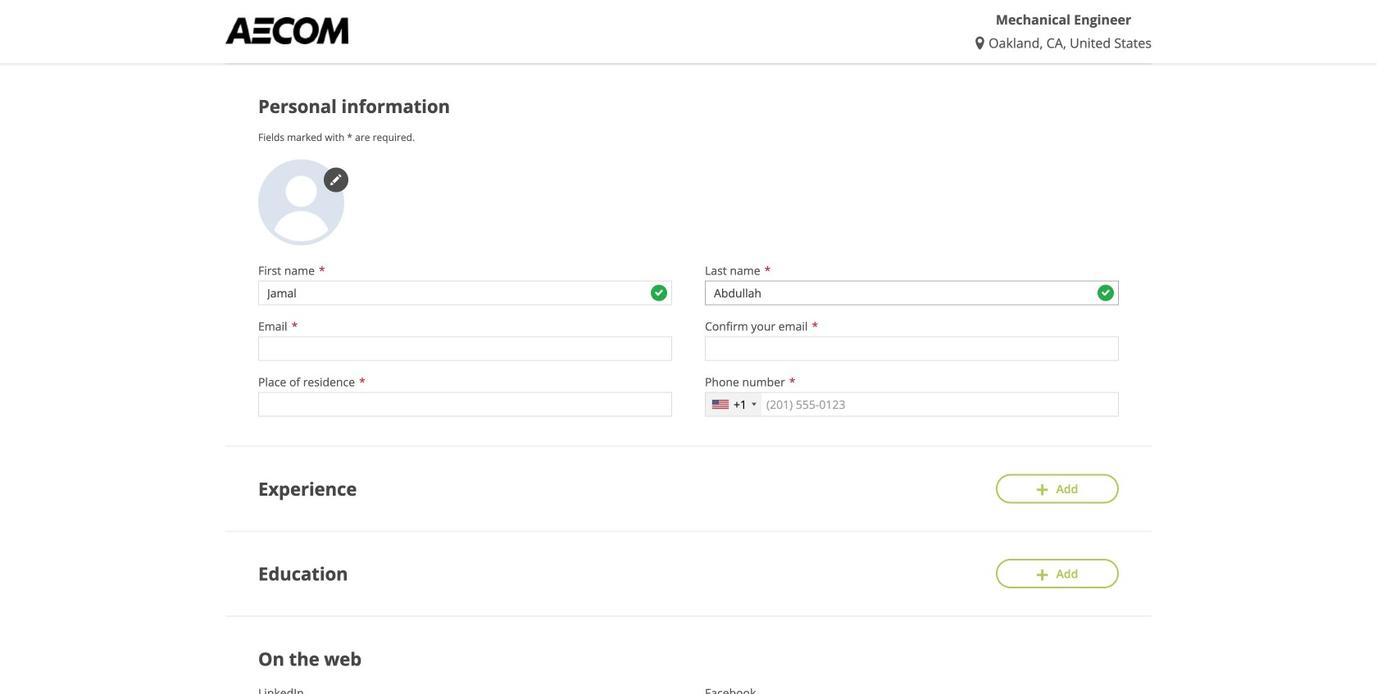 Task type: vqa. For each thing, say whether or not it's contained in the screenshot.
Location image
yes



Task type: describe. For each thing, give the bounding box(es) containing it.
location image
[[976, 37, 989, 50]]



Task type: locate. For each thing, give the bounding box(es) containing it.
aecom logo image
[[226, 17, 349, 44]]



